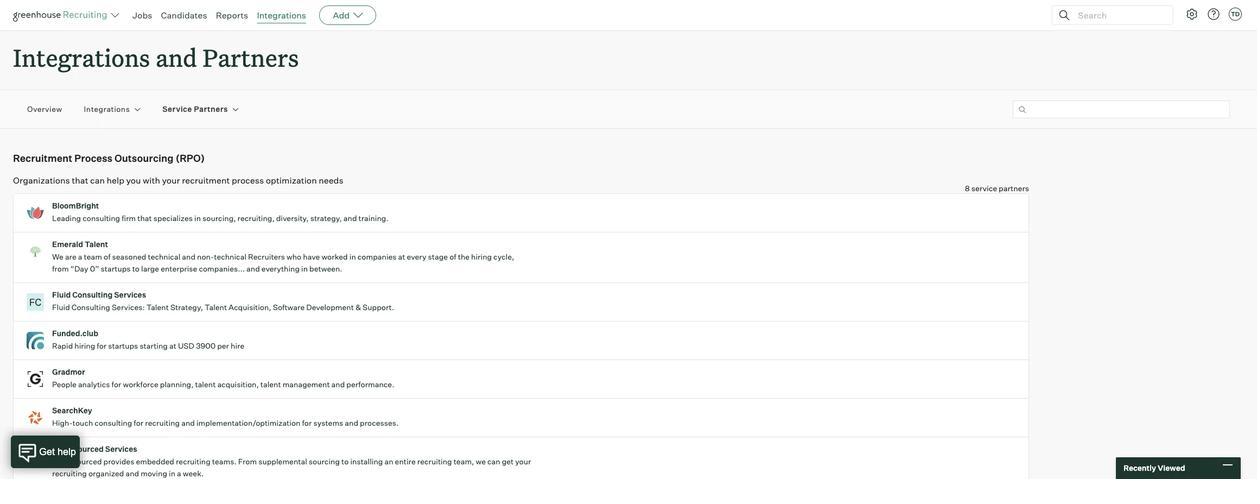 Task type: vqa. For each thing, say whether or not it's contained in the screenshot.
Schedule
no



Task type: describe. For each thing, give the bounding box(es) containing it.
non-
[[197, 252, 214, 261]]

startups inside emerald talent we are a team of seasoned technical and non-technical recruiters who have worked in companies at every stage of the hiring cycle, from "day 0" startups to large enterprise companies... and everything in between.
[[101, 264, 131, 273]]

and up enterprise
[[182, 252, 196, 261]]

with
[[143, 175, 160, 186]]

sourcing
[[309, 457, 340, 466]]

jobs
[[133, 10, 152, 21]]

consulting inside bloombright leading consulting firm that specializes in sourcing, recruiting, diversity, strategy, and training.
[[83, 214, 120, 223]]

from
[[52, 264, 69, 273]]

1 horizontal spatial integrations link
[[257, 10, 306, 21]]

service partners
[[163, 105, 228, 114]]

workforce
[[123, 380, 158, 389]]

supplemental
[[259, 457, 307, 466]]

Search text field
[[1076, 7, 1164, 23]]

recruiting up week.
[[176, 457, 211, 466]]

per
[[217, 341, 229, 350]]

acquisition,
[[217, 380, 259, 389]]

0 vertical spatial consulting
[[72, 290, 113, 299]]

0 vertical spatial partners
[[203, 41, 299, 73]]

team
[[84, 252, 102, 261]]

gradmor
[[52, 367, 85, 377]]

in down "have"
[[301, 264, 308, 273]]

and inside "teamsourced services teamsourced provides embedded recruiting teams. from supplemental sourcing to installing an entire recruiting team, we can get your recruiting organized and moving in a week."
[[126, 469, 139, 478]]

needs
[[319, 175, 344, 186]]

your inside "teamsourced services teamsourced provides embedded recruiting teams. from supplemental sourcing to installing an entire recruiting team, we can get your recruiting organized and moving in a week."
[[516, 457, 531, 466]]

leading
[[52, 214, 81, 223]]

development
[[306, 303, 354, 312]]

in inside bloombright leading consulting firm that specializes in sourcing, recruiting, diversity, strategy, and training.
[[194, 214, 201, 223]]

organized
[[88, 469, 124, 478]]

strategy,
[[170, 303, 203, 312]]

2 of from the left
[[450, 252, 457, 261]]

the
[[458, 252, 470, 261]]

enterprise
[[161, 264, 197, 273]]

emerald
[[52, 240, 83, 249]]

teams.
[[212, 457, 237, 466]]

have
[[303, 252, 320, 261]]

services inside fluid consulting services fluid consulting services: talent strategy, talent acquisition, software development & support.
[[114, 290, 146, 299]]

worked
[[322, 252, 348, 261]]

td
[[1232, 10, 1241, 18]]

implementation/optimization
[[197, 418, 301, 428]]

organizations
[[13, 175, 70, 186]]

&
[[356, 303, 361, 312]]

process
[[232, 175, 264, 186]]

integrations for the bottom integrations 'link'
[[84, 105, 130, 114]]

fluid consulting services fluid consulting services: talent strategy, talent acquisition, software development & support.
[[52, 290, 395, 312]]

1 fluid from the top
[[52, 290, 71, 299]]

"day
[[70, 264, 88, 273]]

systems
[[314, 418, 343, 428]]

1 talent from the left
[[195, 380, 216, 389]]

service
[[972, 184, 998, 193]]

recruitment process outsourcing (rpo)
[[13, 152, 205, 164]]

candidates link
[[161, 10, 207, 21]]

high-
[[52, 418, 73, 428]]

strategy,
[[311, 214, 342, 223]]

software
[[273, 303, 305, 312]]

2 technical from the left
[[214, 252, 247, 261]]

performance.
[[347, 380, 395, 389]]

between.
[[310, 264, 343, 273]]

analytics
[[78, 380, 110, 389]]

1 vertical spatial partners
[[194, 105, 228, 114]]

hiring inside the funded.club rapid hiring for startups starting at usd 3900 per hire
[[75, 341, 95, 350]]

td button
[[1228, 5, 1245, 23]]

recruiting inside searchkey high-touch consulting for recruiting and implementation/optimization for systems and processes.
[[145, 418, 180, 428]]

partners
[[999, 184, 1030, 193]]

outsourcing
[[115, 152, 174, 164]]

1 of from the left
[[104, 252, 111, 261]]

gradmor people analytics for workforce planning, talent acquisition, talent management and performance.
[[52, 367, 395, 389]]

embedded
[[136, 457, 174, 466]]

companies...
[[199, 264, 245, 273]]

startups inside the funded.club rapid hiring for startups starting at usd 3900 per hire
[[108, 341, 138, 350]]

we
[[52, 252, 63, 261]]

greenhouse recruiting image
[[13, 9, 111, 22]]

recruiting,
[[238, 214, 275, 223]]

get
[[502, 457, 514, 466]]

for inside gradmor people analytics for workforce planning, talent acquisition, talent management and performance.
[[112, 380, 121, 389]]

services:
[[112, 303, 145, 312]]

and inside bloombright leading consulting firm that specializes in sourcing, recruiting, diversity, strategy, and training.
[[344, 214, 357, 223]]

are
[[65, 252, 76, 261]]

people
[[52, 380, 76, 389]]

companies
[[358, 252, 397, 261]]

installing
[[351, 457, 383, 466]]

for down workforce
[[134, 418, 144, 428]]

2 fluid from the top
[[52, 303, 70, 312]]

process
[[74, 152, 113, 164]]

cycle,
[[494, 252, 515, 261]]

overview link
[[27, 104, 62, 115]]

sourcing,
[[203, 214, 236, 223]]

2 horizontal spatial talent
[[205, 303, 227, 312]]

8
[[966, 184, 970, 193]]

3900
[[196, 341, 216, 350]]

that inside bloombright leading consulting firm that specializes in sourcing, recruiting, diversity, strategy, and training.
[[138, 214, 152, 223]]

service
[[163, 105, 192, 114]]

1 horizontal spatial talent
[[147, 303, 169, 312]]

in inside "teamsourced services teamsourced provides embedded recruiting teams. from supplemental sourcing to installing an entire recruiting team, we can get your recruiting organized and moving in a week."
[[169, 469, 175, 478]]

teamsourced services teamsourced provides embedded recruiting teams. from supplemental sourcing to installing an entire recruiting team, we can get your recruiting organized and moving in a week.
[[52, 444, 531, 478]]

usd
[[178, 341, 194, 350]]

0"
[[90, 264, 99, 273]]

team,
[[454, 457, 474, 466]]

firm
[[122, 214, 136, 223]]



Task type: locate. For each thing, give the bounding box(es) containing it.
planning,
[[160, 380, 194, 389]]

1 horizontal spatial can
[[488, 457, 501, 466]]

0 vertical spatial integrations
[[257, 10, 306, 21]]

a
[[78, 252, 82, 261], [177, 469, 181, 478]]

to inside emerald talent we are a team of seasoned technical and non-technical recruiters who have worked in companies at every stage of the hiring cycle, from "day 0" startups to large enterprise companies... and everything in between.
[[132, 264, 140, 273]]

every
[[407, 252, 427, 261]]

and right management
[[332, 380, 345, 389]]

processes.
[[360, 418, 399, 428]]

1 horizontal spatial of
[[450, 252, 457, 261]]

1 horizontal spatial technical
[[214, 252, 247, 261]]

1 vertical spatial startups
[[108, 341, 138, 350]]

1 horizontal spatial your
[[516, 457, 531, 466]]

integrations for integrations and partners
[[13, 41, 150, 73]]

and down the recruiters in the left bottom of the page
[[247, 264, 260, 273]]

td button
[[1230, 8, 1243, 21]]

integrations right reports
[[257, 10, 306, 21]]

can
[[90, 175, 105, 186], [488, 457, 501, 466]]

2 teamsourced from the top
[[52, 457, 102, 466]]

0 vertical spatial at
[[398, 252, 405, 261]]

add button
[[319, 5, 377, 25]]

1 horizontal spatial to
[[342, 457, 349, 466]]

and down candidates link
[[156, 41, 197, 73]]

a right 'are'
[[78, 252, 82, 261]]

1 teamsourced from the top
[[52, 444, 104, 454]]

1 horizontal spatial that
[[138, 214, 152, 223]]

integrations up the recruitment process outsourcing (rpo)
[[84, 105, 130, 114]]

1 horizontal spatial talent
[[261, 380, 281, 389]]

support.
[[363, 303, 395, 312]]

fluid right fc
[[52, 303, 70, 312]]

your right get
[[516, 457, 531, 466]]

1 vertical spatial a
[[177, 469, 181, 478]]

0 vertical spatial to
[[132, 264, 140, 273]]

touch
[[73, 418, 93, 428]]

bloombright leading consulting firm that specializes in sourcing, recruiting, diversity, strategy, and training.
[[52, 201, 389, 223]]

at inside emerald talent we are a team of seasoned technical and non-technical recruiters who have worked in companies at every stage of the hiring cycle, from "day 0" startups to large enterprise companies... and everything in between.
[[398, 252, 405, 261]]

starting
[[140, 341, 168, 350]]

viewed
[[1158, 463, 1186, 473]]

1 vertical spatial your
[[516, 457, 531, 466]]

your
[[162, 175, 180, 186], [516, 457, 531, 466]]

0 horizontal spatial talent
[[195, 380, 216, 389]]

from
[[238, 457, 257, 466]]

in right worked
[[350, 252, 356, 261]]

consulting left "firm"
[[83, 214, 120, 223]]

searchkey high-touch consulting for recruiting and implementation/optimization for systems and processes.
[[52, 406, 399, 428]]

integrations
[[257, 10, 306, 21], [13, 41, 150, 73], [84, 105, 130, 114]]

optimization
[[266, 175, 317, 186]]

talent left strategy,
[[147, 303, 169, 312]]

recruitment
[[182, 175, 230, 186]]

and right the systems
[[345, 418, 359, 428]]

1 horizontal spatial hiring
[[471, 252, 492, 261]]

in left sourcing,
[[194, 214, 201, 223]]

rapid
[[52, 341, 73, 350]]

organizations that can help you with your recruitment process optimization needs
[[13, 175, 344, 186]]

1 vertical spatial consulting
[[72, 303, 110, 312]]

hire
[[231, 341, 245, 350]]

1 vertical spatial integrations link
[[84, 104, 130, 115]]

for down funded.club at the left bottom of page
[[97, 341, 107, 350]]

teamsourced down the touch at bottom left
[[52, 444, 104, 454]]

0 vertical spatial that
[[72, 175, 88, 186]]

technical up the companies...
[[214, 252, 247, 261]]

help
[[107, 175, 124, 186]]

0 horizontal spatial a
[[78, 252, 82, 261]]

consulting inside searchkey high-touch consulting for recruiting and implementation/optimization for systems and processes.
[[95, 418, 132, 428]]

entire
[[395, 457, 416, 466]]

0 horizontal spatial technical
[[148, 252, 180, 261]]

partners
[[203, 41, 299, 73], [194, 105, 228, 114]]

0 vertical spatial a
[[78, 252, 82, 261]]

specializes
[[154, 214, 193, 223]]

at inside the funded.club rapid hiring for startups starting at usd 3900 per hire
[[169, 341, 176, 350]]

talent up team
[[85, 240, 108, 249]]

stage
[[428, 252, 448, 261]]

teamsourced up organized
[[52, 457, 102, 466]]

0 vertical spatial fluid
[[52, 290, 71, 299]]

0 vertical spatial your
[[162, 175, 180, 186]]

0 vertical spatial services
[[114, 290, 146, 299]]

0 vertical spatial can
[[90, 175, 105, 186]]

for
[[97, 341, 107, 350], [112, 380, 121, 389], [134, 418, 144, 428], [302, 418, 312, 428]]

technical
[[148, 252, 180, 261], [214, 252, 247, 261]]

training.
[[359, 214, 389, 223]]

emerald talent we are a team of seasoned technical and non-technical recruiters who have worked in companies at every stage of the hiring cycle, from "day 0" startups to large enterprise companies... and everything in between.
[[52, 240, 515, 273]]

1 vertical spatial at
[[169, 341, 176, 350]]

1 vertical spatial consulting
[[95, 418, 132, 428]]

recruiting left organized
[[52, 469, 87, 478]]

0 vertical spatial teamsourced
[[52, 444, 104, 454]]

1 horizontal spatial a
[[177, 469, 181, 478]]

to right 'sourcing'
[[342, 457, 349, 466]]

1 vertical spatial that
[[138, 214, 152, 223]]

consulting down 0"
[[72, 290, 113, 299]]

for left the systems
[[302, 418, 312, 428]]

recruiting left team,
[[418, 457, 452, 466]]

2 vertical spatial integrations
[[84, 105, 130, 114]]

0 horizontal spatial of
[[104, 252, 111, 261]]

0 horizontal spatial integrations link
[[84, 104, 130, 115]]

hiring down funded.club at the left bottom of page
[[75, 341, 95, 350]]

0 horizontal spatial at
[[169, 341, 176, 350]]

can right we
[[488, 457, 501, 466]]

1 technical from the left
[[148, 252, 180, 261]]

to
[[132, 264, 140, 273], [342, 457, 349, 466]]

service partners link
[[163, 104, 228, 115]]

you
[[126, 175, 141, 186]]

consulting
[[72, 290, 113, 299], [72, 303, 110, 312]]

configure image
[[1186, 8, 1199, 21]]

0 vertical spatial hiring
[[471, 252, 492, 261]]

reports link
[[216, 10, 248, 21]]

funded.club
[[52, 329, 98, 338]]

that right "firm"
[[138, 214, 152, 223]]

1 vertical spatial to
[[342, 457, 349, 466]]

consulting right the touch at bottom left
[[95, 418, 132, 428]]

startups down seasoned
[[101, 264, 131, 273]]

funded.club rapid hiring for startups starting at usd 3900 per hire
[[52, 329, 245, 350]]

of left the at the bottom left
[[450, 252, 457, 261]]

and left the training.
[[344, 214, 357, 223]]

integrations down greenhouse recruiting image
[[13, 41, 150, 73]]

partners right service
[[194, 105, 228, 114]]

large
[[141, 264, 159, 273]]

1 vertical spatial services
[[105, 444, 137, 454]]

that up bloombright
[[72, 175, 88, 186]]

consulting
[[83, 214, 120, 223], [95, 418, 132, 428]]

(rpo)
[[176, 152, 205, 164]]

bloombright
[[52, 201, 99, 210]]

add
[[333, 10, 350, 21]]

recruiting up embedded
[[145, 418, 180, 428]]

0 horizontal spatial your
[[162, 175, 180, 186]]

0 horizontal spatial that
[[72, 175, 88, 186]]

startups left starting
[[108, 341, 138, 350]]

diversity,
[[276, 214, 309, 223]]

None text field
[[1014, 100, 1231, 118]]

0 horizontal spatial talent
[[85, 240, 108, 249]]

startups
[[101, 264, 131, 273], [108, 341, 138, 350]]

consulting up funded.club at the left bottom of page
[[72, 303, 110, 312]]

recruiting
[[145, 418, 180, 428], [176, 457, 211, 466], [418, 457, 452, 466], [52, 469, 87, 478]]

0 vertical spatial startups
[[101, 264, 131, 273]]

0 horizontal spatial to
[[132, 264, 140, 273]]

partners down reports
[[203, 41, 299, 73]]

candidates
[[161, 10, 207, 21]]

and inside gradmor people analytics for workforce planning, talent acquisition, talent management and performance.
[[332, 380, 345, 389]]

services
[[114, 290, 146, 299], [105, 444, 137, 454]]

hiring right the at the bottom left
[[471, 252, 492, 261]]

we
[[476, 457, 486, 466]]

can left help
[[90, 175, 105, 186]]

1 horizontal spatial at
[[398, 252, 405, 261]]

a inside emerald talent we are a team of seasoned technical and non-technical recruiters who have worked in companies at every stage of the hiring cycle, from "day 0" startups to large enterprise companies... and everything in between.
[[78, 252, 82, 261]]

can inside "teamsourced services teamsourced provides embedded recruiting teams. from supplemental sourcing to installing an entire recruiting team, we can get your recruiting organized and moving in a week."
[[488, 457, 501, 466]]

provides
[[104, 457, 134, 466]]

and down the provides
[[126, 469, 139, 478]]

for inside the funded.club rapid hiring for startups starting at usd 3900 per hire
[[97, 341, 107, 350]]

0 vertical spatial consulting
[[83, 214, 120, 223]]

at left the usd at the bottom left of page
[[169, 341, 176, 350]]

services up the provides
[[105, 444, 137, 454]]

acquisition,
[[229, 303, 271, 312]]

hiring inside emerald talent we are a team of seasoned technical and non-technical recruiters who have worked in companies at every stage of the hiring cycle, from "day 0" startups to large enterprise companies... and everything in between.
[[471, 252, 492, 261]]

recently viewed
[[1124, 463, 1186, 473]]

for right analytics at left
[[112, 380, 121, 389]]

searchkey
[[52, 406, 92, 415]]

fluid down from
[[52, 290, 71, 299]]

talent
[[85, 240, 108, 249], [147, 303, 169, 312], [205, 303, 227, 312]]

moving
[[141, 469, 167, 478]]

integrations link
[[257, 10, 306, 21], [84, 104, 130, 115]]

at left every
[[398, 252, 405, 261]]

your right with
[[162, 175, 180, 186]]

week.
[[183, 469, 204, 478]]

1 vertical spatial hiring
[[75, 341, 95, 350]]

talent
[[195, 380, 216, 389], [261, 380, 281, 389]]

2 talent from the left
[[261, 380, 281, 389]]

everything
[[262, 264, 300, 273]]

integrations link up the recruitment process outsourcing (rpo)
[[84, 104, 130, 115]]

0 horizontal spatial can
[[90, 175, 105, 186]]

to down seasoned
[[132, 264, 140, 273]]

talent inside emerald talent we are a team of seasoned technical and non-technical recruiters who have worked in companies at every stage of the hiring cycle, from "day 0" startups to large enterprise companies... and everything in between.
[[85, 240, 108, 249]]

integrations link right reports
[[257, 10, 306, 21]]

talent right acquisition,
[[261, 380, 281, 389]]

of
[[104, 252, 111, 261], [450, 252, 457, 261]]

management
[[283, 380, 330, 389]]

integrations and partners
[[13, 41, 299, 73]]

1 vertical spatial can
[[488, 457, 501, 466]]

0 horizontal spatial hiring
[[75, 341, 95, 350]]

and down planning,
[[181, 418, 195, 428]]

1 vertical spatial teamsourced
[[52, 457, 102, 466]]

overview
[[27, 105, 62, 114]]

fc
[[29, 296, 41, 308]]

services up services:
[[114, 290, 146, 299]]

of right team
[[104, 252, 111, 261]]

who
[[287, 252, 302, 261]]

recruiters
[[248, 252, 285, 261]]

at
[[398, 252, 405, 261], [169, 341, 176, 350]]

talent right planning,
[[195, 380, 216, 389]]

technical up large
[[148, 252, 180, 261]]

a inside "teamsourced services teamsourced provides embedded recruiting teams. from supplemental sourcing to installing an entire recruiting team, we can get your recruiting organized and moving in a week."
[[177, 469, 181, 478]]

a left week.
[[177, 469, 181, 478]]

in right moving
[[169, 469, 175, 478]]

services inside "teamsourced services teamsourced provides embedded recruiting teams. from supplemental sourcing to installing an entire recruiting team, we can get your recruiting organized and moving in a week."
[[105, 444, 137, 454]]

1 vertical spatial fluid
[[52, 303, 70, 312]]

0 vertical spatial integrations link
[[257, 10, 306, 21]]

integrations for the rightmost integrations 'link'
[[257, 10, 306, 21]]

seasoned
[[112, 252, 146, 261]]

talent right strategy,
[[205, 303, 227, 312]]

1 vertical spatial integrations
[[13, 41, 150, 73]]

to inside "teamsourced services teamsourced provides embedded recruiting teams. from supplemental sourcing to installing an entire recruiting team, we can get your recruiting organized and moving in a week."
[[342, 457, 349, 466]]



